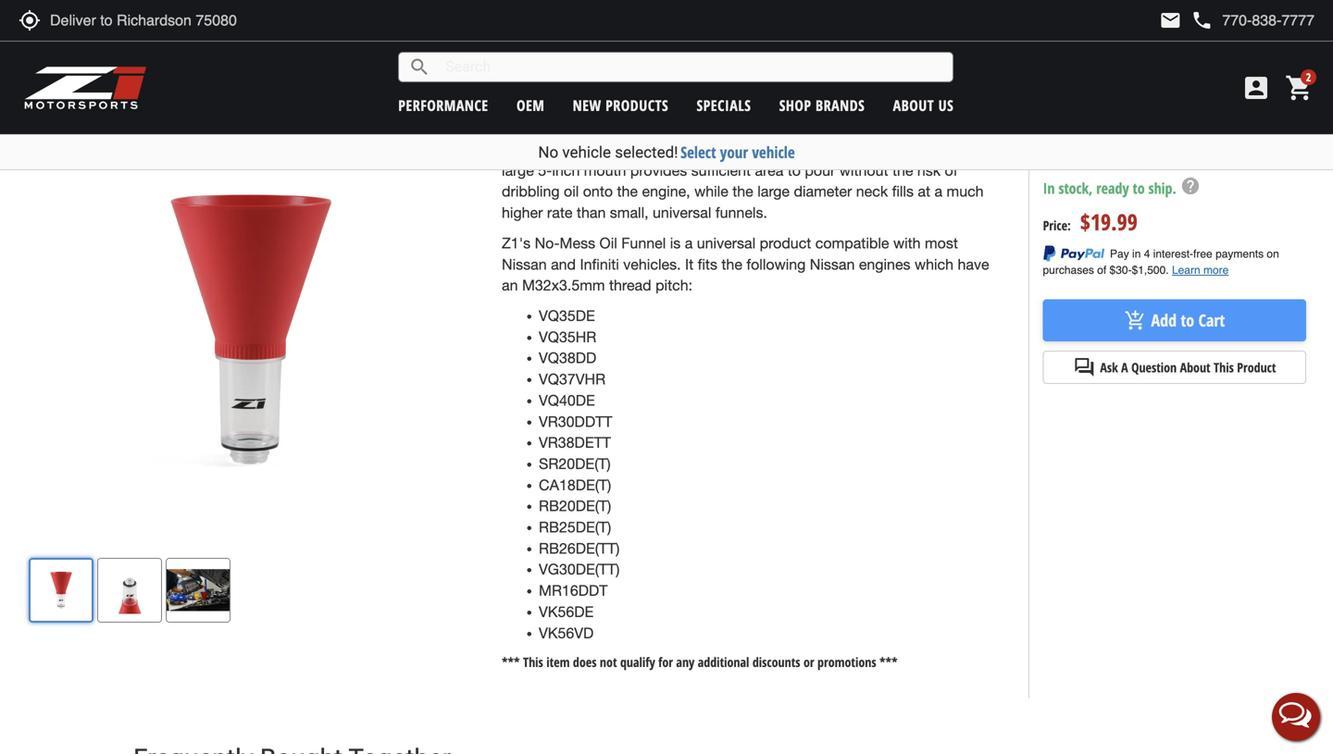 Task type: describe. For each thing, give the bounding box(es) containing it.
5-
[[538, 162, 552, 179]]

engines
[[859, 256, 911, 273]]

changes
[[854, 98, 910, 116]]

about inside question_answer ask a question about this product
[[1180, 359, 1211, 377]]

this inside this funnel provides an easy no-mess solution for oil changes on your nissan or infiniti. its hands-free design threads directly into the valve cover on your engine, staying upright and preventing spillage from the neck. the large 5-inch mouth provides sufficient area to pour without the risk of dribbling oil onto the engine, while the large diameter neck fills at a much higher rate than small, universal funnels.
[[502, 98, 529, 116]]

0 vertical spatial provides
[[578, 98, 635, 116]]

with
[[894, 235, 921, 252]]

nissan inside this funnel provides an easy no-mess solution for oil changes on your nissan or infiniti. its hands-free design threads directly into the valve cover on your engine, staying upright and preventing spillage from the neck. the large 5-inch mouth provides sufficient area to pour without the risk of dribbling oil onto the engine, while the large diameter neck fills at a much higher rate than small, universal funnels.
[[502, 120, 547, 137]]

add_shopping_cart
[[1125, 310, 1147, 332]]

vk56de
[[539, 604, 594, 621]]

funnel
[[534, 98, 574, 116]]

about us link
[[893, 95, 954, 115]]

1 horizontal spatial engine,
[[642, 183, 691, 200]]

1 vertical spatial large
[[758, 183, 790, 200]]

about us
[[893, 95, 954, 115]]

no
[[538, 143, 559, 162]]

easy
[[659, 98, 690, 116]]

does
[[573, 654, 597, 672]]

universal inside this funnel provides an easy no-mess solution for oil changes on your nissan or infiniti. its hands-free design threads directly into the valve cover on your engine, staying upright and preventing spillage from the neck. the large 5-inch mouth provides sufficient area to pour without the risk of dribbling oil onto the engine, while the large diameter neck fills at a much higher rate than small, universal funnels.
[[653, 204, 712, 221]]

area
[[755, 162, 784, 179]]

2015
[[698, 38, 724, 53]]

0 vertical spatial oil
[[834, 98, 849, 116]]

brands
[[816, 95, 865, 115]]

0 horizontal spatial oil
[[564, 183, 579, 200]]

funnels.
[[716, 204, 768, 221]]

vr38dett
[[539, 434, 611, 452]]

products
[[606, 95, 669, 115]]

mail
[[1160, 9, 1182, 31]]

help
[[1181, 176, 1201, 196]]

dribbling
[[502, 183, 560, 200]]

shop brands
[[779, 95, 865, 115]]

add
[[1152, 309, 1177, 332]]

the up fills
[[893, 162, 914, 179]]

ready
[[1097, 178, 1129, 198]]

shop
[[779, 95, 812, 115]]

mess
[[560, 235, 596, 252]]

or inside this funnel provides an easy no-mess solution for oil changes on your nissan or infiniti. its hands-free design threads directly into the valve cover on your engine, staying upright and preventing spillage from the neck. the large 5-inch mouth provides sufficient area to pour without the risk of dribbling oil onto the engine, while the large diameter neck fills at a much higher rate than small, universal funnels.
[[551, 120, 565, 137]]

price: $19.99
[[1043, 207, 1138, 237]]

search
[[409, 56, 431, 78]]

pitch:
[[656, 277, 693, 294]]

the right into
[[895, 120, 916, 137]]

into
[[866, 120, 891, 137]]

370z
[[633, 38, 659, 53]]

2 *** from the left
[[880, 654, 898, 672]]

mail phone
[[1160, 9, 1213, 31]]

discounts
[[753, 654, 801, 672]]

mouth
[[584, 162, 626, 179]]

universal inside z1's no-mess oil funnel is a universal product compatible with most nissan and infiniti vehicles. it fits the following nissan engines which have an m32x3.5mm thread pitch:
[[697, 235, 756, 252]]

selected!
[[615, 143, 678, 162]]

1 horizontal spatial or
[[804, 654, 815, 672]]

is
[[670, 235, 681, 252]]

which
[[915, 256, 954, 273]]

mail link
[[1160, 9, 1182, 31]]

1 *** from the left
[[502, 654, 520, 672]]

free
[[683, 120, 708, 137]]

z1 motorsports logo image
[[23, 65, 148, 111]]

from
[[868, 141, 899, 158]]

additional
[[698, 654, 750, 672]]

no-
[[694, 98, 717, 116]]

m32x3.5mm
[[522, 277, 605, 294]]

compatible
[[816, 235, 890, 252]]

1 horizontal spatial on
[[914, 98, 931, 116]]

infiniti
[[580, 256, 619, 273]]

its
[[616, 120, 632, 137]]

nissan down compatible
[[810, 256, 855, 273]]

rb26de(tt)
[[539, 540, 620, 557]]

price:
[[1043, 217, 1071, 234]]

the up risk
[[903, 141, 924, 158]]

account_box
[[1242, 73, 1272, 103]]

vq35de
[[539, 307, 595, 325]]

phone
[[1191, 9, 1213, 31]]

product
[[760, 235, 812, 252]]

0 vertical spatial about
[[893, 95, 935, 115]]

oem link
[[517, 95, 545, 115]]

vg30de(tt)
[[539, 561, 620, 579]]

an inside this funnel provides an easy no-mess solution for oil changes on your nissan or infiniti. its hands-free design threads directly into the valve cover on your engine, staying upright and preventing spillage from the neck. the large 5-inch mouth provides sufficient area to pour without the risk of dribbling oil onto the engine, while the large diameter neck fills at a much higher rate than small, universal funnels.
[[639, 98, 655, 116]]

2 horizontal spatial your
[[935, 98, 964, 116]]

1 horizontal spatial vehicle
[[752, 142, 795, 163]]

vq37vhr
[[539, 371, 606, 388]]

onto
[[583, 183, 613, 200]]

vq35de vq35hr vq38dd vq37vhr vq40de vr30ddtt vr38dett sr20de(t) ca18de(t) rb20de(t) rb25de(t) rb26de(tt) vg30de(tt) mr16ddt vk56de vk56vd
[[539, 307, 620, 642]]

300zx
[[552, 38, 585, 53]]

neck
[[856, 183, 888, 200]]

$19.99
[[1081, 207, 1138, 237]]

us
[[939, 95, 954, 115]]

1 / from the left
[[588, 38, 593, 53]]

phone link
[[1191, 9, 1315, 31]]

pour
[[805, 162, 836, 179]]

solution
[[756, 98, 808, 116]]

vk56vd
[[539, 625, 594, 642]]

staying
[[608, 141, 656, 158]]

promotions
[[818, 654, 877, 672]]

diameter
[[794, 183, 852, 200]]

0 horizontal spatial large
[[502, 162, 534, 179]]

shopping_cart link
[[1281, 73, 1315, 103]]



Task type: locate. For each thing, give the bounding box(es) containing it.
threads
[[760, 120, 810, 137]]

a inside this funnel provides an easy no-mess solution for oil changes on your nissan or infiniti. its hands-free design threads directly into the valve cover on your engine, staying upright and preventing spillage from the neck. the large 5-inch mouth provides sufficient area to pour without the risk of dribbling oil onto the engine, while the large diameter neck fills at a much higher rate than small, universal funnels.
[[935, 183, 943, 200]]

/ right 370z on the top left
[[662, 38, 667, 53]]

fills
[[892, 183, 914, 200]]

a right is
[[685, 235, 693, 252]]

universal up the it fits
[[697, 235, 756, 252]]

fits models: 300zx / 350z / 370z / 2009-2015 nissan maxima...
[[488, 36, 816, 53]]

a
[[1122, 359, 1129, 377]]

an
[[639, 98, 655, 116], [502, 277, 518, 294]]

quantity:
[[1043, 118, 1091, 136]]

0 horizontal spatial your
[[523, 141, 552, 158]]

to right add
[[1181, 309, 1195, 332]]

on
[[914, 98, 931, 116], [502, 141, 519, 158]]

0 vertical spatial large
[[502, 162, 534, 179]]

1 horizontal spatial for
[[812, 98, 830, 116]]

vq40de
[[539, 392, 595, 409]]

performance link
[[398, 95, 489, 115]]

0 vertical spatial an
[[639, 98, 655, 116]]

ca18de(t)
[[539, 477, 611, 494]]

an inside z1's no-mess oil funnel is a universal product compatible with most nissan and infiniti vehicles. it fits the following nissan engines which have an m32x3.5mm thread pitch:
[[502, 277, 518, 294]]

sr20de(t)
[[539, 456, 611, 473]]

to
[[788, 162, 801, 179], [1133, 178, 1145, 198], [1181, 309, 1195, 332]]

large down area
[[758, 183, 790, 200]]

to inside this funnel provides an easy no-mess solution for oil changes on your nissan or infiniti. its hands-free design threads directly into the valve cover on your engine, staying upright and preventing spillage from the neck. the large 5-inch mouth provides sufficient area to pour without the risk of dribbling oil onto the engine, while the large diameter neck fills at a much higher rate than small, universal funnels.
[[788, 162, 801, 179]]

stock,
[[1059, 178, 1093, 198]]

provides
[[578, 98, 635, 116], [631, 162, 687, 179]]

for inside this funnel provides an easy no-mess solution for oil changes on your nissan or infiniti. its hands-free design threads directly into the valve cover on your engine, staying upright and preventing spillage from the neck. the large 5-inch mouth provides sufficient area to pour without the risk of dribbling oil onto the engine, while the large diameter neck fills at a much higher rate than small, universal funnels.
[[812, 98, 830, 116]]

1 vertical spatial this
[[1214, 359, 1234, 377]]

following
[[747, 256, 806, 273]]

universal up is
[[653, 204, 712, 221]]

Search search field
[[431, 53, 953, 81]]

0 vertical spatial for
[[812, 98, 830, 116]]

*** this item does not qualify for any additional discounts or promotions ***
[[502, 654, 898, 672]]

1 vertical spatial on
[[502, 141, 519, 158]]

1 horizontal spatial your
[[720, 142, 748, 163]]

0 horizontal spatial a
[[685, 235, 693, 252]]

the up funnels.
[[733, 183, 754, 200]]

about right question
[[1180, 359, 1211, 377]]

0 horizontal spatial engine,
[[556, 141, 604, 158]]

and up m32x3.5mm
[[551, 256, 576, 273]]

1 vertical spatial an
[[502, 277, 518, 294]]

than
[[577, 204, 606, 221]]

vehicle down threads
[[752, 142, 795, 163]]

a right at
[[935, 183, 943, 200]]

1 horizontal spatial a
[[935, 183, 943, 200]]

without
[[840, 162, 889, 179]]

oem
[[517, 95, 545, 115]]

1 vertical spatial a
[[685, 235, 693, 252]]

and inside this funnel provides an easy no-mess solution for oil changes on your nissan or infiniti. its hands-free design threads directly into the valve cover on your engine, staying upright and preventing spillage from the neck. the large 5-inch mouth provides sufficient area to pour without the risk of dribbling oil onto the engine, while the large diameter neck fills at a much higher rate than small, universal funnels.
[[711, 141, 736, 158]]

add_shopping_cart add to cart
[[1125, 309, 1225, 332]]

0 horizontal spatial for
[[659, 654, 673, 672]]

and up 'sufficient'
[[711, 141, 736, 158]]

an up hands- at the top of page
[[639, 98, 655, 116]]

preventing
[[740, 141, 810, 158]]

to left ship.
[[1133, 178, 1145, 198]]

or down funnel
[[551, 120, 565, 137]]

this funnel provides an easy no-mess solution for oil changes on your nissan or infiniti. its hands-free design threads directly into the valve cover on your engine, staying upright and preventing spillage from the neck. the large 5-inch mouth provides sufficient area to pour without the risk of dribbling oil onto the engine, while the large diameter neck fills at a much higher rate than small, universal funnels.
[[502, 98, 995, 221]]

universal
[[653, 204, 712, 221], [697, 235, 756, 252]]

on left no
[[502, 141, 519, 158]]

most
[[925, 235, 958, 252]]

this left item
[[523, 654, 543, 672]]

no vehicle selected! select your vehicle
[[538, 142, 795, 163]]

1 horizontal spatial /
[[625, 38, 630, 53]]

of
[[945, 162, 958, 179]]

small,
[[610, 204, 649, 221]]

on left "us"
[[914, 98, 931, 116]]

0 horizontal spatial about
[[893, 95, 935, 115]]

1 vertical spatial and
[[551, 256, 576, 273]]

question
[[1132, 359, 1177, 377]]

to right area
[[788, 162, 801, 179]]

/ left 350z
[[588, 38, 593, 53]]

1 vertical spatial oil
[[564, 183, 579, 200]]

2 / from the left
[[625, 38, 630, 53]]

large up dribbling
[[502, 162, 534, 179]]

this left product
[[1214, 359, 1234, 377]]

*** right the promotions
[[880, 654, 898, 672]]

oil down inch
[[564, 183, 579, 200]]

0 vertical spatial a
[[935, 183, 943, 200]]

nissan inside "fits models: 300zx / 350z / 370z / 2009-2015 nissan maxima..."
[[727, 38, 762, 53]]

provides up infiniti.
[[578, 98, 635, 116]]

oil
[[600, 235, 618, 252]]

vehicle inside no vehicle selected! select your vehicle
[[562, 143, 611, 162]]

0 horizontal spatial on
[[502, 141, 519, 158]]

vr30ddtt
[[539, 413, 613, 430]]

in stock, ready to ship. help
[[1043, 176, 1201, 198]]

mr16ddt
[[539, 583, 608, 600]]

the inside z1's no-mess oil funnel is a universal product compatible with most nissan and infiniti vehicles. it fits the following nissan engines which have an m32x3.5mm thread pitch:
[[722, 256, 743, 273]]

1 horizontal spatial about
[[1180, 359, 1211, 377]]

1 horizontal spatial an
[[639, 98, 655, 116]]

oil up directly
[[834, 98, 849, 116]]

have
[[958, 256, 990, 273]]

vq38dd
[[539, 350, 597, 367]]

for right shop
[[812, 98, 830, 116]]

0 vertical spatial this
[[502, 98, 529, 116]]

z1's
[[502, 235, 531, 252]]

0 horizontal spatial /
[[588, 38, 593, 53]]

select
[[681, 142, 716, 163]]

new products
[[573, 95, 669, 115]]

provides down selected!
[[631, 162, 687, 179]]

thread
[[609, 277, 652, 294]]

my_location
[[19, 9, 41, 31]]

product
[[1237, 359, 1277, 377]]

infiniti.
[[569, 120, 612, 137]]

the right the it fits
[[722, 256, 743, 273]]

1 vertical spatial or
[[804, 654, 815, 672]]

2 horizontal spatial to
[[1181, 309, 1195, 332]]

performance
[[398, 95, 489, 115]]

the
[[968, 141, 992, 158]]

rb25de(t)
[[539, 519, 611, 536]]

design
[[712, 120, 756, 137]]

0 vertical spatial or
[[551, 120, 565, 137]]

your down design
[[720, 142, 748, 163]]

nissan down oem
[[502, 120, 547, 137]]

1 horizontal spatial ***
[[880, 654, 898, 672]]

not
[[600, 654, 617, 672]]

in
[[1043, 178, 1055, 198]]

rb20de(t)
[[539, 498, 611, 515]]

this left funnel
[[502, 98, 529, 116]]

valve
[[920, 120, 954, 137]]

fits
[[488, 36, 506, 53]]

0 vertical spatial on
[[914, 98, 931, 116]]

a
[[935, 183, 943, 200], [685, 235, 693, 252]]

2 horizontal spatial /
[[662, 38, 667, 53]]

0 horizontal spatial and
[[551, 256, 576, 273]]

mess
[[717, 98, 752, 116]]

and inside z1's no-mess oil funnel is a universal product compatible with most nissan and infiniti vehicles. it fits the following nissan engines which have an m32x3.5mm thread pitch:
[[551, 256, 576, 273]]

your up valve
[[935, 98, 964, 116]]

1 horizontal spatial oil
[[834, 98, 849, 116]]

large
[[502, 162, 534, 179], [758, 183, 790, 200]]

1 vertical spatial universal
[[697, 235, 756, 252]]

1 horizontal spatial and
[[711, 141, 736, 158]]

or right discounts
[[804, 654, 815, 672]]

0 horizontal spatial to
[[788, 162, 801, 179]]

this inside question_answer ask a question about this product
[[1214, 359, 1234, 377]]

oil
[[834, 98, 849, 116], [564, 183, 579, 200]]

specials
[[697, 95, 751, 115]]

vehicle down infiniti.
[[562, 143, 611, 162]]

specials link
[[697, 95, 751, 115]]

ship.
[[1149, 178, 1177, 198]]

vehicle
[[752, 142, 795, 163], [562, 143, 611, 162]]

0 vertical spatial engine,
[[556, 141, 604, 158]]

2 vertical spatial this
[[523, 654, 543, 672]]

0 horizontal spatial an
[[502, 277, 518, 294]]

vq35hr
[[539, 329, 597, 346]]

ask
[[1101, 359, 1118, 377]]

your
[[935, 98, 964, 116], [523, 141, 552, 158], [720, 142, 748, 163]]

engine, down no vehicle selected! select your vehicle
[[642, 183, 691, 200]]

select your vehicle link
[[681, 142, 795, 163]]

an down the z1's in the top left of the page
[[502, 277, 518, 294]]

1 horizontal spatial to
[[1133, 178, 1145, 198]]

nissan down the z1's in the top left of the page
[[502, 256, 547, 273]]

models:
[[509, 36, 549, 53]]

1 vertical spatial provides
[[631, 162, 687, 179]]

0 horizontal spatial vehicle
[[562, 143, 611, 162]]

about
[[893, 95, 935, 115], [1180, 359, 1211, 377]]

for
[[812, 98, 830, 116], [659, 654, 673, 672]]

0 vertical spatial and
[[711, 141, 736, 158]]

about up valve
[[893, 95, 935, 115]]

much
[[947, 183, 984, 200]]

upright
[[660, 141, 707, 158]]

funnel
[[622, 235, 666, 252]]

0 horizontal spatial ***
[[502, 654, 520, 672]]

3 / from the left
[[662, 38, 667, 53]]

question_answer ask a question about this product
[[1074, 357, 1277, 379]]

1 vertical spatial engine,
[[642, 183, 691, 200]]

0 horizontal spatial or
[[551, 120, 565, 137]]

at
[[918, 183, 931, 200]]

0 vertical spatial universal
[[653, 204, 712, 221]]

rate
[[547, 204, 573, 221]]

/ right 350z
[[625, 38, 630, 53]]

nissan right 2015
[[727, 38, 762, 53]]

your up 5-
[[523, 141, 552, 158]]

1 vertical spatial for
[[659, 654, 673, 672]]

to inside 'in stock, ready to ship. help'
[[1133, 178, 1145, 198]]

***
[[502, 654, 520, 672], [880, 654, 898, 672]]

*** left item
[[502, 654, 520, 672]]

qualify
[[620, 654, 655, 672]]

engine, down infiniti.
[[556, 141, 604, 158]]

1 vertical spatial about
[[1180, 359, 1211, 377]]

this
[[502, 98, 529, 116], [1214, 359, 1234, 377], [523, 654, 543, 672]]

any
[[676, 654, 695, 672]]

inch
[[552, 162, 580, 179]]

vehicles.
[[624, 256, 681, 273]]

the up small,
[[617, 183, 638, 200]]

a inside z1's no-mess oil funnel is a universal product compatible with most nissan and infiniti vehicles. it fits the following nissan engines which have an m32x3.5mm thread pitch:
[[685, 235, 693, 252]]

1 horizontal spatial large
[[758, 183, 790, 200]]

while
[[695, 183, 729, 200]]

for left any
[[659, 654, 673, 672]]

shopping_cart
[[1285, 73, 1315, 103]]



Task type: vqa. For each thing, say whether or not it's contained in the screenshot.
most
yes



